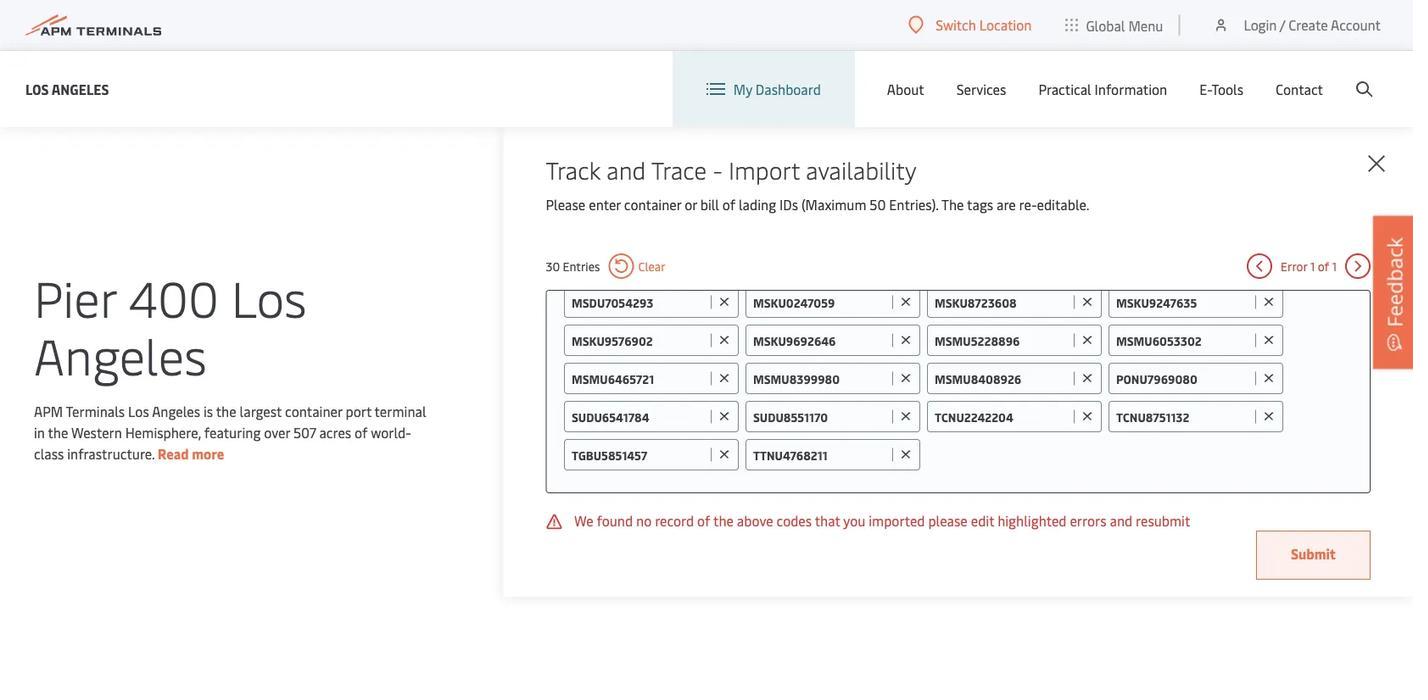 Task type: locate. For each thing, give the bounding box(es) containing it.
practical information
[[1039, 80, 1167, 98]]

angeles inside pier 400 los angeles
[[34, 322, 207, 388]]

dashboard
[[756, 80, 821, 98]]

1 horizontal spatial container
[[624, 196, 681, 214]]

30
[[546, 258, 560, 274]]

about button
[[887, 51, 924, 127]]

los for pier 400 los angeles
[[231, 264, 307, 330]]

trace
[[651, 153, 707, 185]]

2 vertical spatial los
[[128, 402, 149, 420]]

2 1 from the left
[[1332, 258, 1337, 274]]

information
[[1095, 80, 1167, 98]]

1
[[1310, 258, 1315, 274], [1332, 258, 1337, 274]]

editable.
[[1037, 196, 1090, 214]]

1 vertical spatial and
[[1110, 512, 1133, 530]]

1 right error
[[1310, 258, 1315, 274]]

0 vertical spatial angeles
[[52, 80, 109, 98]]

e-tools
[[1200, 80, 1244, 98]]

0 horizontal spatial 1
[[1310, 258, 1315, 274]]

Entered ID text field
[[571, 294, 706, 310], [753, 294, 888, 310], [571, 333, 706, 349], [1116, 333, 1251, 349], [753, 409, 888, 425], [934, 409, 1069, 425], [1116, 409, 1251, 425], [753, 447, 888, 463]]

above
[[737, 512, 773, 530]]

of down port
[[355, 423, 368, 442]]

the for we
[[713, 512, 734, 530]]

we
[[574, 512, 594, 530]]

1 vertical spatial the
[[48, 423, 68, 442]]

imported
[[869, 512, 925, 530]]

0 horizontal spatial and
[[607, 153, 646, 185]]

los inside pier 400 los angeles
[[231, 264, 307, 330]]

my dashboard
[[734, 80, 821, 98]]

angeles inside 'link'
[[52, 80, 109, 98]]

1 vertical spatial container
[[285, 402, 342, 420]]

apm terminals los angeles is the largest container port terminal in the western hemisphere, featuring over 507 acres of world- class infrastructure.
[[34, 402, 426, 463]]

0 horizontal spatial the
[[48, 423, 68, 442]]

los inside apm terminals los angeles is the largest container port terminal in the western hemisphere, featuring over 507 acres of world- class infrastructure.
[[128, 402, 149, 420]]

and
[[607, 153, 646, 185], [1110, 512, 1133, 530]]

read more
[[158, 445, 224, 463]]

of right error
[[1318, 258, 1329, 274]]

the for apm
[[216, 402, 236, 420]]

los
[[25, 80, 49, 98], [231, 264, 307, 330], [128, 402, 149, 420]]

1 vertical spatial angeles
[[34, 322, 207, 388]]

services button
[[957, 51, 1006, 127]]

services
[[957, 80, 1006, 98]]

container left or
[[624, 196, 681, 214]]

container
[[624, 196, 681, 214], [285, 402, 342, 420]]

1 left view next error image
[[1332, 258, 1337, 274]]

availability
[[806, 153, 917, 185]]

no
[[636, 512, 652, 530]]

feedback button
[[1373, 216, 1413, 369]]

we found no record of the above codes that you imported please edit highlighted errors and resubmit
[[571, 512, 1190, 530]]

2 horizontal spatial los
[[231, 264, 307, 330]]

30 entries
[[546, 258, 600, 274]]

1 horizontal spatial 1
[[1332, 258, 1337, 274]]

that
[[815, 512, 840, 530]]

of right bill
[[723, 196, 736, 214]]

of right record
[[697, 512, 710, 530]]

1 horizontal spatial the
[[216, 402, 236, 420]]

1 vertical spatial los
[[231, 264, 307, 330]]

angeles inside apm terminals los angeles is the largest container port terminal in the western hemisphere, featuring over 507 acres of world- class infrastructure.
[[152, 402, 200, 420]]

terminals
[[66, 402, 125, 420]]

in
[[34, 423, 45, 442]]

(maximum
[[802, 196, 866, 214]]

2 vertical spatial the
[[713, 512, 734, 530]]

pier
[[34, 264, 116, 330]]

account
[[1331, 16, 1381, 34]]

1 horizontal spatial los
[[128, 402, 149, 420]]

western
[[71, 423, 122, 442]]

2 vertical spatial angeles
[[152, 402, 200, 420]]

0 vertical spatial and
[[607, 153, 646, 185]]

and up enter
[[607, 153, 646, 185]]

angeles
[[52, 80, 109, 98], [34, 322, 207, 388], [152, 402, 200, 420]]

you
[[843, 512, 866, 530]]

400
[[129, 264, 219, 330]]

los angeles
[[25, 80, 109, 98]]

the
[[216, 402, 236, 420], [48, 423, 68, 442], [713, 512, 734, 530]]

0 horizontal spatial los
[[25, 80, 49, 98]]

los for apm terminals los angeles is the largest container port terminal in the western hemisphere, featuring over 507 acres of world- class infrastructure.
[[128, 402, 149, 420]]

of
[[723, 196, 736, 214], [1318, 258, 1329, 274], [355, 423, 368, 442], [697, 512, 710, 530]]

2 horizontal spatial the
[[713, 512, 734, 530]]

and right errors
[[1110, 512, 1133, 530]]

1 1 from the left
[[1310, 258, 1315, 274]]

the right in
[[48, 423, 68, 442]]

0 horizontal spatial container
[[285, 402, 342, 420]]

submit button
[[1256, 531, 1371, 580]]

edit
[[971, 512, 994, 530]]

port
[[346, 402, 372, 420]]

Entered ID text field
[[934, 294, 1069, 310], [1116, 294, 1251, 310], [753, 333, 888, 349], [934, 333, 1069, 349], [571, 371, 706, 387], [753, 371, 888, 387], [934, 371, 1069, 387], [1116, 371, 1251, 387], [571, 409, 706, 425], [571, 447, 706, 463]]

read more link
[[158, 445, 224, 463]]

found
[[597, 512, 633, 530]]

container up 507 on the bottom
[[285, 402, 342, 420]]

global menu
[[1086, 16, 1163, 34]]

acres
[[319, 423, 351, 442]]

/
[[1280, 16, 1286, 34]]

feedback
[[1381, 237, 1408, 327]]

switch
[[936, 16, 976, 34]]

location
[[980, 16, 1032, 34]]

tools
[[1212, 80, 1244, 98]]

entries
[[563, 258, 600, 274]]

the left above at the bottom right of page
[[713, 512, 734, 530]]

0 vertical spatial los
[[25, 80, 49, 98]]

the
[[942, 196, 964, 214]]

the right is at left
[[216, 402, 236, 420]]

tags
[[967, 196, 993, 214]]

login / create account link
[[1213, 0, 1381, 50]]

0 vertical spatial the
[[216, 402, 236, 420]]

50
[[870, 196, 886, 214]]



Task type: vqa. For each thing, say whether or not it's contained in the screenshot.
imported
yes



Task type: describe. For each thing, give the bounding box(es) containing it.
about
[[887, 80, 924, 98]]

create
[[1289, 16, 1328, 34]]

terminal
[[375, 402, 426, 420]]

resubmit
[[1136, 512, 1190, 530]]

re-
[[1019, 196, 1037, 214]]

e-
[[1200, 80, 1212, 98]]

featuring
[[204, 423, 261, 442]]

please enter container or bill of lading ids (maximum 50 entries). the tags are re-editable.
[[546, 196, 1090, 214]]

bill
[[701, 196, 719, 214]]

import
[[729, 153, 800, 185]]

codes
[[777, 512, 812, 530]]

enter
[[589, 196, 621, 214]]

world-
[[371, 423, 411, 442]]

menu
[[1129, 16, 1163, 34]]

practical
[[1039, 80, 1092, 98]]

view previous error image
[[1247, 254, 1273, 279]]

more
[[192, 445, 224, 463]]

view next error image
[[1345, 254, 1371, 279]]

are
[[997, 196, 1016, 214]]

los inside 'link'
[[25, 80, 49, 98]]

global
[[1086, 16, 1125, 34]]

of inside apm terminals los angeles is the largest container port terminal in the western hemisphere, featuring over 507 acres of world- class infrastructure.
[[355, 423, 368, 442]]

read
[[158, 445, 189, 463]]

errors
[[1070, 512, 1107, 530]]

angeles for terminals
[[152, 402, 200, 420]]

hemisphere,
[[125, 423, 201, 442]]

record
[[655, 512, 694, 530]]

lading
[[739, 196, 776, 214]]

submit
[[1291, 545, 1336, 563]]

los angeles link
[[25, 78, 109, 100]]

clear button
[[609, 254, 666, 279]]

entries).
[[889, 196, 939, 214]]

please
[[546, 196, 586, 214]]

is
[[204, 402, 213, 420]]

contact button
[[1276, 51, 1323, 127]]

error 1 of 1
[[1281, 258, 1337, 274]]

switch location button
[[909, 15, 1032, 34]]

container inside apm terminals los angeles is the largest container port terminal in the western hemisphere, featuring over 507 acres of world- class infrastructure.
[[285, 402, 342, 420]]

switch location
[[936, 16, 1032, 34]]

e-tools button
[[1200, 51, 1244, 127]]

la secondary image
[[78, 398, 375, 652]]

507
[[293, 423, 316, 442]]

ids
[[780, 196, 798, 214]]

-
[[713, 153, 723, 185]]

practical information button
[[1039, 51, 1167, 127]]

clear
[[638, 258, 666, 274]]

infrastructure.
[[67, 445, 155, 463]]

angeles for 400
[[34, 322, 207, 388]]

class
[[34, 445, 64, 463]]

track and trace - import availability
[[546, 153, 917, 185]]

login / create account
[[1244, 16, 1381, 34]]

my dashboard button
[[706, 51, 821, 127]]

track
[[546, 153, 601, 185]]

largest
[[240, 402, 282, 420]]

login
[[1244, 16, 1277, 34]]

1 horizontal spatial and
[[1110, 512, 1133, 530]]

over
[[264, 423, 290, 442]]

please
[[928, 512, 968, 530]]

or
[[685, 196, 697, 214]]

error
[[1281, 258, 1308, 274]]

my
[[734, 80, 752, 98]]

contact
[[1276, 80, 1323, 98]]

0 vertical spatial container
[[624, 196, 681, 214]]

highlighted
[[998, 512, 1067, 530]]

pier 400 los angeles
[[34, 264, 307, 388]]

global menu button
[[1049, 0, 1180, 50]]

apm
[[34, 402, 63, 420]]



